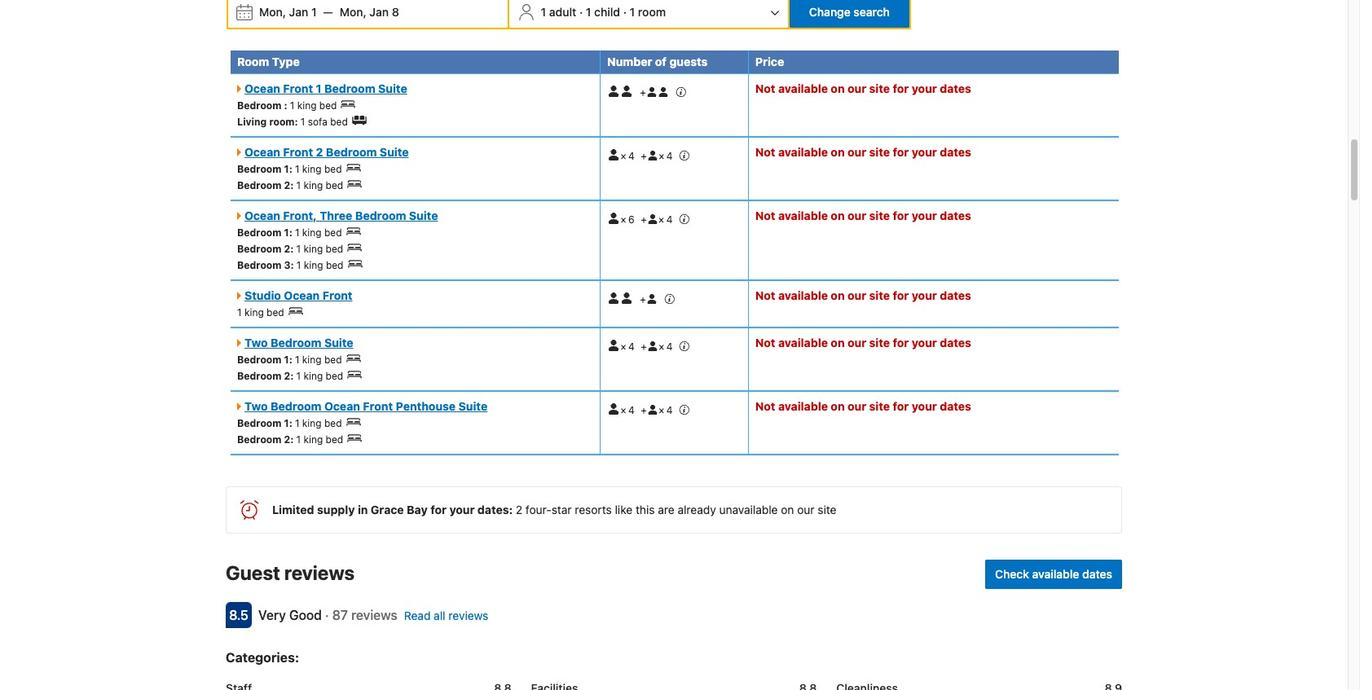 Task type: describe. For each thing, give the bounding box(es) containing it.
categories:
[[226, 650, 299, 665]]

very
[[258, 608, 286, 622]]

on for studio ocean front
[[831, 288, 845, 302]]

check
[[995, 567, 1029, 581]]

sofa
[[308, 115, 327, 128]]

four-
[[526, 503, 552, 516]]

dates for ocean front 1 bedroom suite
[[940, 81, 971, 95]]

not for ocean front, three bedroom suite
[[755, 208, 776, 222]]

+ for ocean front 1 bedroom suite
[[640, 86, 646, 99]]

your for two bedroom ocean front penthouse suite
[[912, 399, 937, 413]]

price
[[755, 54, 784, 68]]

for for ocean front, three bedroom suite
[[893, 208, 909, 222]]

not for studio ocean front
[[755, 288, 776, 302]]

number of guests
[[607, 54, 708, 68]]

for for two bedroom ocean front penthouse suite
[[893, 399, 909, 413]]

not for ocean front 2 bedroom suite
[[755, 145, 776, 159]]

suite for ocean front, three bedroom suite
[[409, 208, 438, 222]]

bedroom :
[[237, 99, 287, 111]]

3
[[284, 259, 291, 271]]

two bedroom ocean front penthouse suite
[[245, 399, 488, 413]]

2 left four-
[[516, 503, 523, 516]]

1 jan from the left
[[289, 5, 308, 18]]

2 for ocean
[[284, 433, 290, 445]]

two bedroom suite link
[[237, 335, 353, 349]]

of
[[655, 54, 667, 68]]

living room :
[[237, 115, 298, 128]]

two bedroom suite
[[245, 335, 353, 349]]

are
[[658, 503, 675, 516]]

check available dates button
[[985, 560, 1122, 589]]

adult
[[549, 5, 576, 18]]

guests
[[670, 54, 708, 68]]

not available on our site for your dates for ocean front, three bedroom suite
[[755, 208, 971, 222]]

not available on our site for your dates for ocean front 2 bedroom suite
[[755, 145, 971, 159]]

2 adults, 2 children element
[[607, 80, 687, 99]]

not available on our site for your dates for ocean front 1 bedroom suite
[[755, 81, 971, 95]]

site for ocean front, three bedroom suite
[[869, 208, 890, 222]]

dates inside button
[[1082, 567, 1112, 581]]

4 adults, 4 children element for penthouse
[[607, 398, 690, 416]]

reviews up very good · 87 reviews
[[284, 561, 355, 584]]

living
[[237, 115, 267, 128]]

suite for ocean front 2 bedroom suite
[[380, 145, 409, 159]]

2 adults, 1 child element
[[607, 287, 675, 306]]

star
[[552, 503, 572, 516]]

ocean for ocean front, three bedroom suite
[[245, 208, 280, 222]]

grace
[[371, 503, 404, 516]]

not available on our site for your dates for two bedroom suite
[[755, 335, 971, 349]]

not for two bedroom suite
[[755, 335, 776, 349]]

two for two bedroom ocean front penthouse suite
[[245, 399, 268, 413]]

your for ocean front 2 bedroom suite
[[912, 145, 937, 159]]

change
[[809, 5, 851, 18]]

all
[[434, 608, 445, 622]]

already
[[678, 503, 716, 516]]

2 for suite
[[284, 370, 290, 382]]

your for ocean front, three bedroom suite
[[912, 208, 937, 222]]

87
[[332, 608, 348, 622]]

front,
[[283, 208, 317, 222]]

guest reviews element
[[226, 560, 979, 586]]

unavailable
[[719, 503, 778, 516]]

search
[[854, 5, 890, 18]]

bay
[[407, 503, 428, 516]]

ocean for ocean front 1 bedroom suite
[[245, 81, 280, 95]]

available for two bedroom ocean front penthouse suite
[[778, 399, 828, 413]]

· for reviews
[[325, 608, 329, 622]]

8.5
[[229, 608, 248, 622]]

site for ocean front 2 bedroom suite
[[869, 145, 890, 159]]

2 mon, from the left
[[340, 5, 367, 18]]

two bedroom ocean front penthouse suite link
[[237, 399, 488, 413]]

available for studio ocean front
[[778, 288, 828, 302]]

on for two bedroom suite
[[831, 335, 845, 349]]

on for ocean front 1 bedroom suite
[[831, 81, 845, 95]]

bedroom 2 : for two bedroom ocean front penthouse suite
[[237, 433, 294, 445]]

0 horizontal spatial room
[[269, 115, 295, 128]]

for for ocean front 2 bedroom suite
[[893, 145, 909, 159]]

dates for ocean front, three bedroom suite
[[940, 208, 971, 222]]

· for child
[[579, 5, 583, 18]]

read all reviews
[[404, 608, 488, 622]]

site for two bedroom suite
[[869, 335, 890, 349]]

supply
[[317, 503, 355, 516]]

child
[[594, 5, 620, 18]]

room inside dropdown button
[[638, 5, 666, 18]]

bedroom 2 : for ocean front 2 bedroom suite
[[237, 179, 294, 191]]

change search button
[[790, 0, 910, 27]]

ocean down two bedroom suite
[[324, 399, 360, 413]]

ocean for ocean front 2 bedroom suite
[[245, 145, 280, 159]]

resorts
[[575, 503, 612, 516]]

studio ocean front link
[[237, 288, 353, 302]]

mon, jan 8 button
[[333, 0, 406, 27]]

limited supply in grace bay for your dates: 2 four-star resorts like this are already unavailable on our site
[[272, 503, 837, 516]]

your for studio ocean front
[[912, 288, 937, 302]]

guest reviews
[[226, 561, 355, 584]]

front up two bedroom suite
[[323, 288, 353, 302]]

front down type
[[283, 81, 313, 95]]

available for ocean front 2 bedroom suite
[[778, 145, 828, 159]]

limited
[[272, 503, 314, 516]]

our for two bedroom ocean front penthouse suite
[[848, 399, 866, 413]]

dates for ocean front 2 bedroom suite
[[940, 145, 971, 159]]

your for ocean front 1 bedroom suite
[[912, 81, 937, 95]]

type
[[272, 54, 300, 68]]

scored 8.5 element
[[226, 602, 252, 628]]



Task type: vqa. For each thing, say whether or not it's contained in the screenshot.
1st the Comfort 8.5
no



Task type: locate. For each thing, give the bounding box(es) containing it.
our for two bedroom suite
[[848, 335, 866, 349]]

2 not available on our site for your dates from the top
[[755, 145, 971, 159]]

mon, jan 1 button
[[253, 0, 323, 27]]

dates for two bedroom suite
[[940, 335, 971, 349]]

1 king bed
[[290, 99, 337, 111], [295, 163, 342, 175], [296, 179, 343, 191], [295, 226, 342, 238], [296, 243, 343, 255], [296, 259, 344, 271], [237, 306, 284, 318], [295, 353, 342, 366], [296, 370, 343, 382], [295, 417, 342, 429], [296, 433, 343, 445]]

for for studio ocean front
[[893, 288, 909, 302]]

ocean front 2 bedroom suite link
[[237, 145, 409, 159]]

+ inside 6 adults, 4 children element
[[641, 213, 647, 226]]

ocean up bedroom :
[[245, 81, 280, 95]]

2 down the two bedroom suite link
[[284, 370, 290, 382]]

check available dates
[[995, 567, 1112, 581]]

mon, right —
[[340, 5, 367, 18]]

site
[[869, 81, 890, 95], [869, 145, 890, 159], [869, 208, 890, 222], [869, 288, 890, 302], [869, 335, 890, 349], [869, 399, 890, 413], [818, 503, 837, 516]]

room down bedroom :
[[269, 115, 295, 128]]

0 vertical spatial 4 adults, 4 children element
[[607, 144, 690, 162]]

0 vertical spatial room
[[638, 5, 666, 18]]

mon, up room type at left top
[[259, 5, 286, 18]]

jan left —
[[289, 5, 308, 18]]

bedroom 1 : for two bedroom ocean front penthouse suite
[[237, 417, 292, 429]]

1 horizontal spatial room
[[638, 5, 666, 18]]

bedroom 1 : for two bedroom suite
[[237, 353, 292, 366]]

our for ocean front 2 bedroom suite
[[848, 145, 866, 159]]

5 not from the top
[[755, 335, 776, 349]]

1 vertical spatial 4 adults, 4 children element
[[607, 335, 690, 353]]

2 up 3
[[284, 243, 290, 255]]

3 not available on our site for your dates from the top
[[755, 208, 971, 222]]

available for ocean front, three bedroom suite
[[778, 208, 828, 222]]

1 horizontal spatial mon,
[[340, 5, 367, 18]]

on for ocean front, three bedroom suite
[[831, 208, 845, 222]]

bed
[[319, 99, 337, 111], [330, 115, 348, 128], [324, 163, 342, 175], [326, 179, 343, 191], [324, 226, 342, 238], [326, 243, 343, 255], [326, 259, 344, 271], [267, 306, 284, 318], [324, 353, 342, 366], [326, 370, 343, 382], [324, 417, 342, 429], [326, 433, 343, 445]]

guest
[[226, 561, 280, 584]]

+ for two bedroom ocean front penthouse suite
[[641, 404, 647, 416]]

king
[[297, 99, 317, 111], [302, 163, 322, 175], [304, 179, 323, 191], [302, 226, 322, 238], [304, 243, 323, 255], [304, 259, 323, 271], [244, 306, 264, 318], [302, 353, 322, 366], [304, 370, 323, 382], [302, 417, 322, 429], [304, 433, 323, 445]]

2 bedroom 1 : from the top
[[237, 226, 292, 238]]

4 bedroom 2 : from the top
[[237, 433, 294, 445]]

0 horizontal spatial ·
[[325, 608, 329, 622]]

8
[[392, 5, 399, 18]]

3 bedroom 1 : from the top
[[237, 353, 292, 366]]

2 jan from the left
[[370, 5, 389, 18]]

1 bedroom 2 : from the top
[[237, 179, 294, 191]]

for for two bedroom suite
[[893, 335, 909, 349]]

3 bedroom 2 : from the top
[[237, 370, 294, 382]]

like
[[615, 503, 633, 516]]

this
[[636, 503, 655, 516]]

bedroom 3 :
[[237, 259, 294, 271]]

3 4 adults, 4 children element from the top
[[607, 398, 690, 416]]

our
[[848, 81, 866, 95], [848, 145, 866, 159], [848, 208, 866, 222], [848, 288, 866, 302], [848, 335, 866, 349], [848, 399, 866, 413], [797, 503, 815, 516]]

ocean front, three bedroom suite link
[[237, 208, 438, 222]]

0 vertical spatial two
[[245, 335, 268, 349]]

ocean front, three bedroom suite
[[245, 208, 438, 222]]

1 horizontal spatial ·
[[579, 5, 583, 18]]

on for ocean front 2 bedroom suite
[[831, 145, 845, 159]]

1 sofa bed
[[300, 115, 348, 128]]

site for two bedroom ocean front penthouse suite
[[869, 399, 890, 413]]

two
[[245, 335, 268, 349], [245, 399, 268, 413]]

available for two bedroom suite
[[778, 335, 828, 349]]

—
[[323, 5, 333, 18]]

bedroom 2 : for ocean front, three bedroom suite
[[237, 243, 294, 255]]

reviews
[[284, 561, 355, 584], [351, 608, 398, 622], [449, 608, 488, 622]]

× 4
[[620, 150, 634, 162], [658, 150, 672, 162], [658, 213, 672, 226], [620, 341, 634, 353], [658, 341, 672, 353], [620, 404, 634, 416], [658, 404, 672, 416]]

available
[[778, 81, 828, 95], [778, 145, 828, 159], [778, 208, 828, 222], [778, 288, 828, 302], [778, 335, 828, 349], [778, 399, 828, 413], [1032, 567, 1079, 581]]

1 vertical spatial room
[[269, 115, 295, 128]]

4 adults, 4 children element for suite
[[607, 144, 690, 162]]

room
[[237, 54, 269, 68]]

bedroom 2 : for two bedroom suite
[[237, 370, 294, 382]]

2 up limited at the bottom left of page
[[284, 433, 290, 445]]

available for ocean front 1 bedroom suite
[[778, 81, 828, 95]]

·
[[579, 5, 583, 18], [623, 5, 627, 18], [325, 608, 329, 622]]

mon, jan 1 — mon, jan 8
[[259, 5, 399, 18]]

bedroom 2 :
[[237, 179, 294, 191], [237, 243, 294, 255], [237, 370, 294, 382], [237, 433, 294, 445]]

suite
[[378, 81, 407, 95], [380, 145, 409, 159], [409, 208, 438, 222], [324, 335, 353, 349], [459, 399, 488, 413]]

bedroom 2 : up front,
[[237, 179, 294, 191]]

our for ocean front 1 bedroom suite
[[848, 81, 866, 95]]

two down the two bedroom suite link
[[245, 399, 268, 413]]

available inside button
[[1032, 567, 1079, 581]]

6
[[628, 213, 634, 226]]

two for two bedroom suite
[[245, 335, 268, 349]]

on for two bedroom ocean front penthouse suite
[[831, 399, 845, 413]]

jan left "8"
[[370, 5, 389, 18]]

4 adults, 4 children element
[[607, 144, 690, 162], [607, 335, 690, 353], [607, 398, 690, 416]]

reviews right 'all'
[[449, 608, 488, 622]]

2 two from the top
[[245, 399, 268, 413]]

bedroom 2 : up limited at the bottom left of page
[[237, 433, 294, 445]]

1 not from the top
[[755, 81, 776, 95]]

4 not from the top
[[755, 288, 776, 302]]

4 bedroom 1 : from the top
[[237, 417, 292, 429]]

bedroom 2 : down the two bedroom suite link
[[237, 370, 294, 382]]

three
[[320, 208, 352, 222]]

dates for two bedroom ocean front penthouse suite
[[940, 399, 971, 413]]

+ for ocean front 2 bedroom suite
[[641, 150, 647, 162]]

for
[[893, 81, 909, 95], [893, 145, 909, 159], [893, 208, 909, 222], [893, 288, 909, 302], [893, 335, 909, 349], [893, 399, 909, 413], [431, 503, 447, 516]]

site for studio ocean front
[[869, 288, 890, 302]]

2 vertical spatial 4 adults, 4 children element
[[607, 398, 690, 416]]

2 4 adults, 4 children element from the top
[[607, 335, 690, 353]]

our for studio ocean front
[[848, 288, 866, 302]]

penthouse
[[396, 399, 456, 413]]

room
[[638, 5, 666, 18], [269, 115, 295, 128]]

4
[[628, 150, 634, 162], [667, 150, 672, 162], [666, 213, 672, 226], [628, 341, 634, 353], [667, 341, 672, 353], [628, 404, 634, 416], [667, 404, 672, 416]]

front
[[283, 81, 313, 95], [283, 145, 313, 159], [323, 288, 353, 302], [363, 399, 393, 413]]

review categories element
[[226, 648, 299, 667]]

not for ocean front 1 bedroom suite
[[755, 81, 776, 95]]

on
[[831, 81, 845, 95], [831, 145, 845, 159], [831, 208, 845, 222], [831, 288, 845, 302], [831, 335, 845, 349], [831, 399, 845, 413], [781, 503, 794, 516]]

2 up front,
[[284, 179, 290, 191]]

ocean front 1 bedroom suite
[[245, 81, 407, 95]]

read
[[404, 608, 431, 622]]

6 not available on our site for your dates from the top
[[755, 399, 971, 413]]

reviews right "87"
[[351, 608, 398, 622]]

+ for two bedroom suite
[[641, 341, 647, 353]]

+ for studio ocean front
[[640, 293, 646, 306]]

room type
[[237, 54, 300, 68]]

rated very good element
[[258, 608, 322, 622]]

studio
[[245, 288, 281, 302]]

bedroom 1 : for ocean front 2 bedroom suite
[[237, 163, 292, 175]]

× 4 inside 6 adults, 4 children element
[[658, 213, 672, 226]]

6 not from the top
[[755, 399, 776, 413]]

ocean
[[245, 81, 280, 95], [245, 145, 280, 159], [245, 208, 280, 222], [284, 288, 320, 302], [324, 399, 360, 413]]

dates:
[[478, 503, 513, 516]]

2 down the sofa on the left top of page
[[316, 145, 323, 159]]

×
[[620, 150, 626, 162], [658, 150, 664, 162], [620, 213, 626, 226], [658, 213, 664, 226], [620, 341, 626, 353], [658, 341, 664, 353], [620, 404, 626, 416], [658, 404, 664, 416]]

· right child
[[623, 5, 627, 18]]

2 for 2
[[284, 179, 290, 191]]

ocean left front,
[[245, 208, 280, 222]]

suite for ocean front 1 bedroom suite
[[378, 81, 407, 95]]

room right child
[[638, 5, 666, 18]]

:
[[284, 99, 287, 111], [295, 115, 298, 128], [289, 163, 292, 175], [290, 179, 294, 191], [289, 226, 292, 238], [290, 243, 294, 255], [291, 259, 294, 271], [289, 353, 292, 366], [290, 370, 294, 382], [289, 417, 292, 429], [290, 433, 294, 445]]

bedroom 1 :
[[237, 163, 292, 175], [237, 226, 292, 238], [237, 353, 292, 366], [237, 417, 292, 429]]

studio ocean front
[[245, 288, 353, 302]]

ocean down living room :
[[245, 145, 280, 159]]

two down studio
[[245, 335, 268, 349]]

0 horizontal spatial mon,
[[259, 5, 286, 18]]

for for ocean front 1 bedroom suite
[[893, 81, 909, 95]]

number
[[607, 54, 652, 68]]

1 adult · 1 child · 1 room button
[[511, 0, 786, 27]]

mon,
[[259, 5, 286, 18], [340, 5, 367, 18]]

1 adult · 1 child · 1 room
[[541, 5, 666, 18]]

6 adults, 4 children element
[[607, 207, 690, 226]]

2 for three
[[284, 243, 290, 255]]

good
[[289, 608, 322, 622]]

jan
[[289, 5, 308, 18], [370, 5, 389, 18]]

1 mon, from the left
[[259, 5, 286, 18]]

1 two from the top
[[245, 335, 268, 349]]

+ for ocean front, three bedroom suite
[[641, 213, 647, 226]]

1 vertical spatial two
[[245, 399, 268, 413]]

front down the sofa on the left top of page
[[283, 145, 313, 159]]

1 not available on our site for your dates from the top
[[755, 81, 971, 95]]

0 horizontal spatial jan
[[289, 5, 308, 18]]

not for two bedroom ocean front penthouse suite
[[755, 399, 776, 413]]

4 not available on our site for your dates from the top
[[755, 288, 971, 302]]

+ inside "2 adults, 1 child" element
[[640, 293, 646, 306]]

not available on our site for your dates for two bedroom ocean front penthouse suite
[[755, 399, 971, 413]]

very good · 87 reviews
[[258, 608, 398, 622]]

2
[[316, 145, 323, 159], [284, 179, 290, 191], [284, 243, 290, 255], [284, 370, 290, 382], [284, 433, 290, 445], [516, 503, 523, 516]]

dates for studio ocean front
[[940, 288, 971, 302]]

site for ocean front 1 bedroom suite
[[869, 81, 890, 95]]

in
[[358, 503, 368, 516]]

not available on our site for your dates
[[755, 81, 971, 95], [755, 145, 971, 159], [755, 208, 971, 222], [755, 288, 971, 302], [755, 335, 971, 349], [755, 399, 971, 413]]

+ inside 2 adults, 2 children element
[[640, 86, 646, 99]]

× 6
[[620, 213, 634, 226]]

bedroom 1 : for ocean front, three bedroom suite
[[237, 226, 292, 238]]

not
[[755, 81, 776, 95], [755, 145, 776, 159], [755, 208, 776, 222], [755, 288, 776, 302], [755, 335, 776, 349], [755, 399, 776, 413]]

bedroom
[[324, 81, 375, 95], [237, 99, 282, 111], [326, 145, 377, 159], [237, 163, 282, 175], [237, 179, 282, 191], [355, 208, 406, 222], [237, 226, 282, 238], [237, 243, 282, 255], [237, 259, 282, 271], [271, 335, 322, 349], [237, 353, 282, 366], [237, 370, 282, 382], [271, 399, 322, 413], [237, 417, 282, 429], [237, 433, 282, 445]]

2 not from the top
[[755, 145, 776, 159]]

ocean down 3
[[284, 288, 320, 302]]

ocean front 2 bedroom suite
[[245, 145, 409, 159]]

not available on our site for your dates for studio ocean front
[[755, 288, 971, 302]]

1 bedroom 1 : from the top
[[237, 163, 292, 175]]

5 not available on our site for your dates from the top
[[755, 335, 971, 349]]

your for two bedroom suite
[[912, 335, 937, 349]]

· left "87"
[[325, 608, 329, 622]]

our for ocean front, three bedroom suite
[[848, 208, 866, 222]]

ocean front 1 bedroom suite link
[[237, 81, 407, 95]]

your
[[912, 81, 937, 95], [912, 145, 937, 159], [912, 208, 937, 222], [912, 288, 937, 302], [912, 335, 937, 349], [912, 399, 937, 413], [449, 503, 475, 516]]

front left penthouse
[[363, 399, 393, 413]]

1 horizontal spatial jan
[[370, 5, 389, 18]]

3 not from the top
[[755, 208, 776, 222]]

1 4 adults, 4 children element from the top
[[607, 144, 690, 162]]

bedroom 2 : up bedroom 3 :
[[237, 243, 294, 255]]

· right adult
[[579, 5, 583, 18]]

1
[[311, 5, 317, 18], [541, 5, 546, 18], [586, 5, 591, 18], [630, 5, 635, 18], [316, 81, 322, 95], [290, 99, 294, 111], [300, 115, 305, 128], [284, 163, 289, 175], [295, 163, 299, 175], [296, 179, 301, 191], [284, 226, 289, 238], [295, 226, 299, 238], [296, 243, 301, 255], [296, 259, 301, 271], [237, 306, 242, 318], [284, 353, 289, 366], [295, 353, 299, 366], [296, 370, 301, 382], [284, 417, 289, 429], [295, 417, 299, 429], [296, 433, 301, 445]]

2 bedroom 2 : from the top
[[237, 243, 294, 255]]

change search
[[809, 5, 890, 18]]

2 horizontal spatial ·
[[623, 5, 627, 18]]



